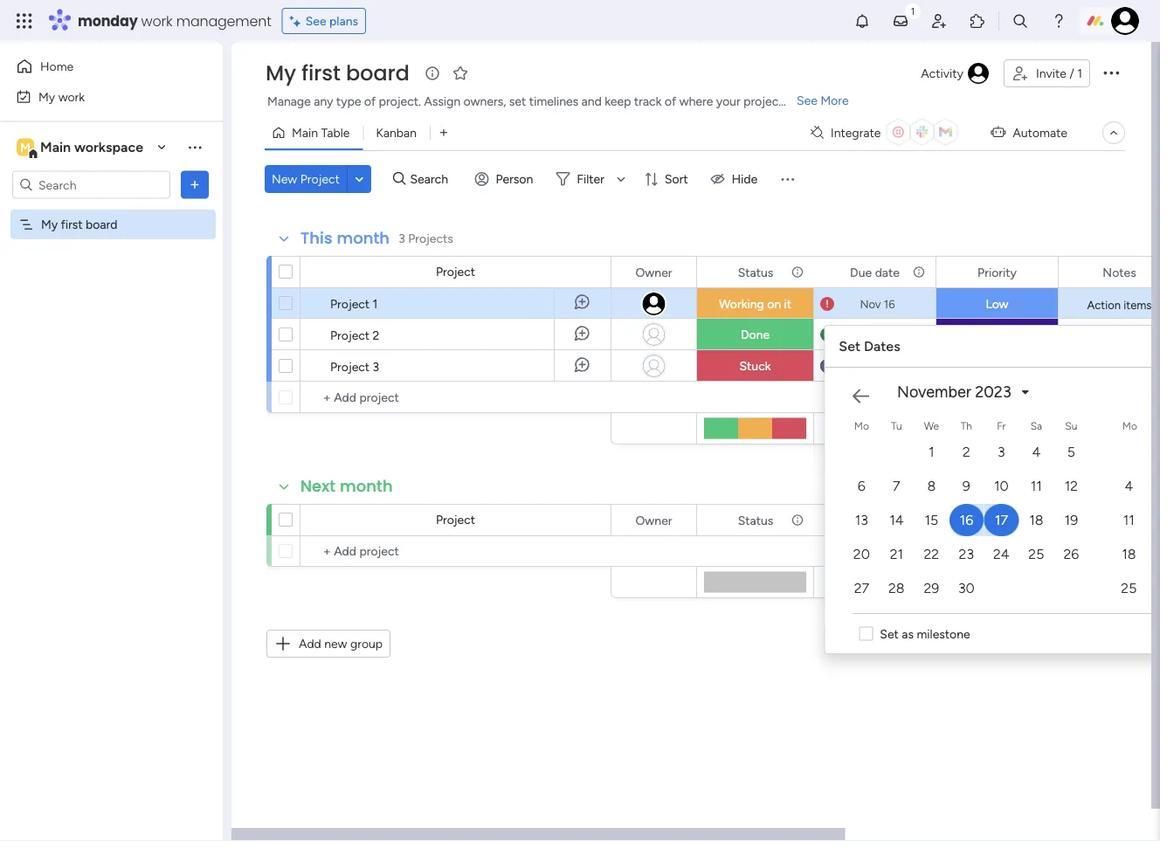 Task type: locate. For each thing, give the bounding box(es) containing it.
add
[[299, 636, 321, 651]]

+ Add project text field
[[309, 387, 603, 408], [309, 541, 603, 562]]

1 horizontal spatial 11
[[1123, 512, 1135, 529]]

11 button left 12
[[1020, 470, 1053, 502]]

25 button
[[1020, 538, 1053, 571], [1112, 572, 1146, 605]]

1 vertical spatial 3
[[998, 444, 1005, 460]]

1 horizontal spatial main
[[292, 125, 318, 140]]

26 button
[[1055, 538, 1088, 571]]

10
[[994, 478, 1009, 495]]

1 right /
[[1077, 66, 1082, 81]]

month right next
[[340, 475, 393, 498]]

7 button
[[880, 470, 913, 502]]

0 vertical spatial 25
[[1029, 546, 1044, 563]]

11 button right 19 'button'
[[1112, 504, 1146, 536]]

1 vertical spatial date
[[875, 513, 900, 528]]

show board description image
[[422, 65, 443, 82]]

2 vertical spatial 18
[[1122, 546, 1136, 563]]

see plans button
[[282, 8, 366, 34]]

see left more
[[797, 93, 818, 108]]

priority
[[978, 265, 1017, 280], [978, 513, 1017, 528]]

4 button right "12" button
[[1112, 470, 1146, 502]]

due date up nov 16
[[850, 265, 900, 280]]

column information image
[[791, 265, 805, 279], [912, 265, 926, 279], [791, 513, 805, 527]]

24
[[993, 546, 1010, 563]]

4 down sa
[[1032, 444, 1041, 460]]

19 button
[[1055, 504, 1088, 536]]

see for see more
[[797, 93, 818, 108]]

1 vertical spatial notes
[[1103, 513, 1136, 528]]

Status field
[[734, 263, 778, 282], [734, 511, 778, 530]]

monday
[[78, 11, 138, 31]]

0 horizontal spatial 18 button
[[1020, 504, 1053, 536]]

1 vertical spatial due date
[[850, 513, 900, 528]]

1 vertical spatial set
[[880, 626, 899, 641]]

Due date field
[[846, 263, 904, 282], [846, 511, 904, 530]]

table
[[321, 125, 350, 140]]

0 horizontal spatial my first board
[[41, 217, 117, 232]]

options image
[[186, 176, 204, 194]]

mo right su
[[1123, 420, 1137, 432]]

project 3
[[330, 359, 379, 374]]

18 down dates
[[884, 359, 895, 373]]

3 inside button
[[998, 444, 1005, 460]]

3 nov from the top
[[860, 359, 881, 373]]

done
[[741, 327, 770, 342]]

set left as
[[880, 626, 899, 641]]

m
[[20, 140, 31, 155]]

0 vertical spatial my first board
[[266, 59, 410, 88]]

action items
[[1087, 298, 1152, 312]]

1 notes from the top
[[1103, 265, 1136, 280]]

search everything image
[[1012, 12, 1029, 30]]

my first board list box
[[0, 206, 223, 475]]

0 vertical spatial 11
[[1031, 478, 1042, 495]]

0 horizontal spatial first
[[61, 217, 83, 232]]

1 vertical spatial my
[[38, 89, 55, 104]]

4 right "12" button
[[1125, 478, 1133, 495]]

0 horizontal spatial 16
[[884, 297, 895, 311]]

2 date from the top
[[875, 513, 900, 528]]

17 down 10 button
[[995, 512, 1008, 529]]

nov up nov 17
[[860, 297, 881, 311]]

nov down nov 16
[[860, 328, 881, 342]]

11 right 19 'button'
[[1123, 512, 1135, 529]]

1 horizontal spatial of
[[665, 94, 676, 109]]

nov 18
[[860, 359, 895, 373]]

invite
[[1036, 66, 1067, 81]]

Search in workspace field
[[37, 175, 146, 195]]

1 vertical spatial 11
[[1123, 512, 1135, 529]]

set as milestone
[[880, 626, 970, 641]]

nov down set dates
[[860, 359, 881, 373]]

0 horizontal spatial board
[[86, 217, 117, 232]]

next month
[[301, 475, 393, 498]]

2 down th
[[963, 444, 970, 460]]

0 vertical spatial 25 button
[[1020, 538, 1053, 571]]

26
[[1064, 546, 1079, 563]]

1 horizontal spatial 16
[[960, 512, 973, 529]]

0 horizontal spatial set
[[839, 338, 861, 355]]

arrow down image
[[611, 169, 632, 190]]

0 horizontal spatial of
[[364, 94, 376, 109]]

8
[[927, 478, 936, 495]]

priority field up 24
[[973, 511, 1021, 530]]

0 vertical spatial set
[[839, 338, 861, 355]]

my first board down the search in workspace field
[[41, 217, 117, 232]]

0 vertical spatial status
[[738, 265, 773, 280]]

notifications image
[[854, 12, 871, 30]]

0 vertical spatial notes field
[[1098, 263, 1141, 282]]

notes up action items
[[1103, 265, 1136, 280]]

1 horizontal spatial 2
[[963, 444, 970, 460]]

4 button down sa
[[1020, 436, 1053, 468]]

1 vertical spatial 4
[[1125, 478, 1133, 495]]

work inside button
[[58, 89, 85, 104]]

set for set dates
[[839, 338, 861, 355]]

working on it
[[719, 297, 792, 311]]

date right 13
[[875, 513, 900, 528]]

main inside workspace selection 'element'
[[40, 139, 71, 156]]

option
[[0, 209, 223, 212]]

17 inside button
[[995, 512, 1008, 529]]

my up manage
[[266, 59, 296, 88]]

1 vertical spatial 25
[[1121, 580, 1137, 597]]

3 down project 2
[[373, 359, 379, 374]]

This month field
[[296, 227, 394, 250]]

my first board up type
[[266, 59, 410, 88]]

0 vertical spatial priority field
[[973, 263, 1021, 282]]

timelines
[[529, 94, 579, 109]]

16 down 9
[[960, 512, 973, 529]]

0 vertical spatial due date
[[850, 265, 900, 280]]

status
[[738, 265, 773, 280], [738, 513, 773, 528]]

due date field up 20 button
[[846, 511, 904, 530]]

date for 2nd due date "field" from the top
[[875, 513, 900, 528]]

9 button
[[950, 470, 983, 502]]

invite / 1
[[1036, 66, 1082, 81]]

2 horizontal spatial 1
[[1077, 66, 1082, 81]]

1 vertical spatial my first board
[[41, 217, 117, 232]]

high
[[984, 327, 1010, 342]]

see
[[306, 14, 326, 28], [797, 93, 818, 108]]

0 vertical spatial priority
[[978, 265, 1017, 280]]

2 priority from the top
[[978, 513, 1017, 528]]

1 horizontal spatial mo
[[1123, 420, 1137, 432]]

my
[[266, 59, 296, 88], [38, 89, 55, 104], [41, 217, 58, 232]]

10 button
[[985, 470, 1018, 502]]

1 vertical spatial 18
[[1029, 512, 1044, 529]]

18 right 26
[[1122, 546, 1136, 563]]

project.
[[379, 94, 421, 109]]

help image
[[1050, 12, 1068, 30]]

set
[[839, 338, 861, 355], [880, 626, 899, 641]]

17 down nov 16
[[884, 328, 895, 342]]

low
[[986, 297, 1009, 311]]

add new group button
[[266, 630, 391, 658]]

16 inside button
[[960, 512, 973, 529]]

1 horizontal spatial work
[[141, 11, 173, 31]]

0 horizontal spatial work
[[58, 89, 85, 104]]

mo left tu
[[854, 420, 869, 432]]

12
[[1065, 478, 1078, 495]]

28
[[889, 580, 905, 597]]

group
[[350, 636, 383, 651]]

1 date from the top
[[875, 265, 900, 280]]

1 vertical spatial nov
[[860, 328, 881, 342]]

menu image
[[779, 170, 796, 188]]

select product image
[[16, 12, 33, 30]]

1 vertical spatial see
[[797, 93, 818, 108]]

hide button
[[704, 165, 768, 193]]

keep
[[605, 94, 631, 109]]

working
[[719, 297, 764, 311]]

18 left the 19
[[1029, 512, 1044, 529]]

nov
[[860, 297, 881, 311], [860, 328, 881, 342], [860, 359, 881, 373]]

Notes field
[[1098, 263, 1141, 282], [1098, 511, 1141, 530]]

1 due date field from the top
[[846, 263, 904, 282]]

1 vertical spatial 18 button
[[1112, 538, 1146, 571]]

1 vertical spatial board
[[86, 217, 117, 232]]

2 up project 3
[[373, 328, 380, 342]]

work
[[141, 11, 173, 31], [58, 89, 85, 104]]

1 vertical spatial + add project text field
[[309, 541, 603, 562]]

see inside "link"
[[797, 93, 818, 108]]

priority up low
[[978, 265, 1017, 280]]

november 2023 region
[[825, 361, 1160, 627]]

see left plans
[[306, 14, 326, 28]]

v2 done deadline image
[[820, 326, 834, 343]]

invite / 1 button
[[1004, 59, 1090, 87]]

1 vertical spatial status
[[738, 513, 773, 528]]

1 image
[[905, 1, 921, 21]]

18 button
[[1020, 504, 1053, 536], [1112, 538, 1146, 571]]

1 up project 2
[[373, 296, 378, 311]]

1 vertical spatial notes field
[[1098, 511, 1141, 530]]

sort button
[[637, 165, 699, 193]]

2 status from the top
[[738, 513, 773, 528]]

due down 6
[[850, 513, 872, 528]]

1 horizontal spatial 1
[[929, 444, 935, 460]]

18 button right 26
[[1112, 538, 1146, 571]]

workspace
[[74, 139, 143, 156]]

1 horizontal spatial 18 button
[[1112, 538, 1146, 571]]

1 vertical spatial owner
[[636, 513, 672, 528]]

notes
[[1103, 265, 1136, 280], [1103, 513, 1136, 528]]

1 vertical spatial owner field
[[631, 511, 677, 530]]

0 vertical spatial 11 button
[[1020, 470, 1053, 502]]

1 vertical spatial 16
[[960, 512, 973, 529]]

18 button left the 19
[[1020, 504, 1053, 536]]

items
[[1124, 298, 1152, 312]]

1 priority field from the top
[[973, 263, 1021, 282]]

20 button
[[845, 538, 878, 571]]

0 horizontal spatial 11
[[1031, 478, 1042, 495]]

6 button
[[845, 470, 878, 502]]

stands.
[[786, 94, 825, 109]]

my down home on the left top
[[38, 89, 55, 104]]

my inside button
[[38, 89, 55, 104]]

1 down we
[[929, 444, 935, 460]]

notes field up action items
[[1098, 263, 1141, 282]]

18
[[884, 359, 895, 373], [1029, 512, 1044, 529], [1122, 546, 1136, 563]]

main
[[292, 125, 318, 140], [40, 139, 71, 156]]

see more
[[797, 93, 849, 108]]

any
[[314, 94, 333, 109]]

milestone
[[917, 626, 970, 641]]

where
[[679, 94, 713, 109]]

0 vertical spatial work
[[141, 11, 173, 31]]

0 vertical spatial nov
[[860, 297, 881, 311]]

add new group
[[299, 636, 383, 651]]

notes field right 19 'button'
[[1098, 511, 1141, 530]]

work right monday
[[141, 11, 173, 31]]

2 vertical spatial 1
[[929, 444, 935, 460]]

sort
[[665, 172, 688, 187]]

18 for rightmost 18 button
[[1122, 546, 1136, 563]]

1 horizontal spatial 18
[[1029, 512, 1044, 529]]

0 vertical spatial date
[[875, 265, 900, 280]]

22 button
[[915, 538, 948, 571]]

work down home on the left top
[[58, 89, 85, 104]]

of right type
[[364, 94, 376, 109]]

1 vertical spatial priority field
[[973, 511, 1021, 530]]

1 vertical spatial due date field
[[846, 511, 904, 530]]

main left table
[[292, 125, 318, 140]]

2 horizontal spatial 18
[[1122, 546, 1136, 563]]

main for main workspace
[[40, 139, 71, 156]]

set right v2 done deadline image
[[839, 338, 861, 355]]

due
[[850, 265, 872, 280], [850, 513, 872, 528]]

main inside button
[[292, 125, 318, 140]]

0 vertical spatial first
[[301, 59, 341, 88]]

0 vertical spatial 4 button
[[1020, 436, 1053, 468]]

13
[[855, 512, 868, 529]]

16 up nov 17
[[884, 297, 895, 311]]

0 horizontal spatial 11 button
[[1020, 470, 1053, 502]]

my first board
[[266, 59, 410, 88], [41, 217, 117, 232]]

priority up 24
[[978, 513, 1017, 528]]

due date field up nov 16
[[846, 263, 904, 282]]

my down the search in workspace field
[[41, 217, 58, 232]]

2 button
[[950, 436, 983, 468]]

priority field up low
[[973, 263, 1021, 282]]

see inside button
[[306, 14, 326, 28]]

0 vertical spatial 2
[[373, 328, 380, 342]]

1 vertical spatial work
[[58, 89, 85, 104]]

0 horizontal spatial 25
[[1029, 546, 1044, 563]]

0 vertical spatial owner
[[636, 265, 672, 280]]

due date up 20 button
[[850, 513, 900, 528]]

1 vertical spatial 2
[[963, 444, 970, 460]]

0 vertical spatial 4
[[1032, 444, 1041, 460]]

of right track
[[665, 94, 676, 109]]

25 for "25" button to the right
[[1121, 580, 1137, 597]]

month right this in the top of the page
[[337, 227, 390, 249]]

Priority field
[[973, 263, 1021, 282], [973, 511, 1021, 530]]

1 vertical spatial due
[[850, 513, 872, 528]]

filter button
[[549, 165, 632, 193]]

1 vertical spatial 25 button
[[1112, 572, 1146, 605]]

1 horizontal spatial 25
[[1121, 580, 1137, 597]]

board down the search in workspace field
[[86, 217, 117, 232]]

add to favorites image
[[452, 64, 469, 82]]

2 vertical spatial my
[[41, 217, 58, 232]]

1 vertical spatial month
[[340, 475, 393, 498]]

0 horizontal spatial 1
[[373, 296, 378, 311]]

1 due date from the top
[[850, 265, 900, 280]]

1 horizontal spatial 3
[[998, 444, 1005, 460]]

notes right 19 'button'
[[1103, 513, 1136, 528]]

0 horizontal spatial 17
[[884, 328, 895, 342]]

22
[[924, 546, 939, 563]]

1 nov from the top
[[860, 297, 881, 311]]

2 notes field from the top
[[1098, 511, 1141, 530]]

1 vertical spatial 4 button
[[1112, 470, 1146, 502]]

1 priority from the top
[[978, 265, 1017, 280]]

1 due from the top
[[850, 265, 872, 280]]

2 vertical spatial nov
[[860, 359, 881, 373]]

Owner field
[[631, 263, 677, 282], [631, 511, 677, 530]]

2
[[373, 328, 380, 342], [963, 444, 970, 460]]

main right 'workspace' image
[[40, 139, 71, 156]]

0 vertical spatial see
[[306, 14, 326, 28]]

invite members image
[[930, 12, 948, 30]]

1 vertical spatial status field
[[734, 511, 778, 530]]

next
[[301, 475, 336, 498]]

Next month field
[[296, 475, 397, 498]]

home
[[40, 59, 74, 74]]

on
[[767, 297, 781, 311]]

due up nov 16
[[850, 265, 872, 280]]

3 down fr
[[998, 444, 1005, 460]]

1 vertical spatial first
[[61, 217, 83, 232]]

0 vertical spatial 16
[[884, 297, 895, 311]]

home button
[[10, 52, 188, 80]]

work for monday
[[141, 11, 173, 31]]

add view image
[[440, 126, 447, 139]]

11 left 12
[[1031, 478, 1042, 495]]

project
[[300, 172, 340, 187], [436, 264, 475, 279], [330, 296, 370, 311], [330, 328, 370, 342], [330, 359, 370, 374], [436, 512, 475, 527]]

more
[[821, 93, 849, 108]]

5 button
[[1055, 436, 1088, 468]]

board inside list box
[[86, 217, 117, 232]]

0 horizontal spatial mo
[[854, 420, 869, 432]]

v2 overdue deadline image
[[820, 296, 834, 312]]

date up nov 16
[[875, 265, 900, 280]]

1 + add project text field from the top
[[309, 387, 603, 408]]

dapulse integrations image
[[811, 126, 824, 139]]

1 vertical spatial 17
[[995, 512, 1008, 529]]

1 horizontal spatial see
[[797, 93, 818, 108]]

other
[[1105, 360, 1134, 374]]

2 nov from the top
[[860, 328, 881, 342]]

24 button
[[985, 538, 1018, 571]]

first down the search in workspace field
[[61, 217, 83, 232]]

monday work management
[[78, 11, 271, 31]]

0 vertical spatial owner field
[[631, 263, 677, 282]]

fr
[[997, 420, 1006, 432]]

1 horizontal spatial 17
[[995, 512, 1008, 529]]

2 priority field from the top
[[973, 511, 1021, 530]]

board up project.
[[346, 59, 410, 88]]

1 of from the left
[[364, 94, 376, 109]]

1 horizontal spatial set
[[880, 626, 899, 641]]

15 button
[[915, 504, 948, 536]]

3
[[373, 359, 379, 374], [998, 444, 1005, 460]]

first up any
[[301, 59, 341, 88]]

0 vertical spatial 1
[[1077, 66, 1082, 81]]



Task type: vqa. For each thing, say whether or not it's contained in the screenshot.
22 button
yes



Task type: describe. For each thing, give the bounding box(es) containing it.
workspace selection element
[[17, 137, 146, 159]]

th
[[961, 420, 972, 432]]

john smith image
[[1111, 7, 1139, 35]]

owners,
[[464, 94, 506, 109]]

as
[[902, 626, 914, 641]]

Search field
[[406, 167, 458, 191]]

my first board inside list box
[[41, 217, 117, 232]]

0 horizontal spatial 4 button
[[1020, 436, 1053, 468]]

29 button
[[915, 572, 948, 605]]

caret down image
[[1022, 386, 1029, 398]]

23
[[959, 546, 974, 563]]

8 button
[[915, 470, 948, 502]]

type
[[336, 94, 361, 109]]

0 horizontal spatial 25 button
[[1020, 538, 1053, 571]]

29
[[924, 580, 939, 597]]

2023
[[975, 382, 1011, 401]]

1 horizontal spatial 25 button
[[1112, 572, 1146, 605]]

v2 search image
[[393, 169, 406, 189]]

0 vertical spatial my
[[266, 59, 296, 88]]

1 horizontal spatial 4
[[1125, 478, 1133, 495]]

column information image
[[912, 513, 926, 527]]

workspace options image
[[186, 138, 204, 156]]

0 horizontal spatial 18
[[884, 359, 895, 373]]

project 2
[[330, 328, 380, 342]]

manage
[[267, 94, 311, 109]]

2 + add project text field from the top
[[309, 541, 603, 562]]

management
[[176, 11, 271, 31]]

28 button
[[880, 572, 913, 605]]

21 button
[[880, 538, 913, 571]]

plans
[[329, 14, 358, 28]]

automate
[[1013, 125, 1068, 140]]

integrate
[[831, 125, 881, 140]]

1 horizontal spatial my first board
[[266, 59, 410, 88]]

my work button
[[10, 83, 188, 111]]

november 2023
[[897, 382, 1011, 401]]

My first board field
[[261, 59, 414, 88]]

25 for the leftmost "25" button
[[1029, 546, 1044, 563]]

0 horizontal spatial 4
[[1032, 444, 1041, 460]]

new
[[272, 172, 297, 187]]

main workspace
[[40, 139, 143, 156]]

15
[[925, 512, 939, 529]]

month for this month
[[337, 227, 390, 249]]

2 owner from the top
[[636, 513, 672, 528]]

30
[[958, 580, 975, 597]]

17 button
[[984, 504, 1019, 536]]

12 button
[[1055, 470, 1088, 502]]

priority for first priority field from the top
[[978, 265, 1017, 280]]

main for main table
[[292, 125, 318, 140]]

inbox image
[[892, 12, 909, 30]]

2 status field from the top
[[734, 511, 778, 530]]

1 status field from the top
[[734, 263, 778, 282]]

30 button
[[950, 572, 983, 605]]

manage any type of project. assign owners, set timelines and keep track of where your project stands.
[[267, 94, 825, 109]]

nov for nov 17
[[860, 328, 881, 342]]

set for set as milestone
[[880, 626, 899, 641]]

nov 16
[[860, 297, 895, 311]]

2 due date from the top
[[850, 513, 900, 528]]

dates
[[864, 338, 900, 355]]

new project button
[[265, 165, 347, 193]]

project
[[744, 94, 783, 109]]

2 of from the left
[[665, 94, 676, 109]]

nov 17
[[860, 328, 895, 342]]

1 horizontal spatial 11 button
[[1112, 504, 1146, 536]]

first inside list box
[[61, 217, 83, 232]]

0 horizontal spatial 2
[[373, 328, 380, 342]]

date for 2nd due date "field" from the bottom of the page
[[875, 265, 900, 280]]

project inside button
[[300, 172, 340, 187]]

autopilot image
[[991, 121, 1006, 143]]

0 horizontal spatial 3
[[373, 359, 379, 374]]

1 inside "invite / 1" button
[[1077, 66, 1082, 81]]

0 vertical spatial 17
[[884, 328, 895, 342]]

activity button
[[914, 59, 997, 87]]

this month
[[301, 227, 390, 249]]

1 horizontal spatial first
[[301, 59, 341, 88]]

my work
[[38, 89, 85, 104]]

month for next month
[[340, 475, 393, 498]]

tu
[[891, 420, 902, 432]]

13 button
[[845, 504, 878, 536]]

14 button
[[880, 504, 913, 536]]

0 vertical spatial 18 button
[[1020, 504, 1053, 536]]

1 inside "1" button
[[929, 444, 935, 460]]

options image
[[1101, 62, 1122, 83]]

1 button
[[915, 436, 948, 468]]

new
[[324, 636, 347, 651]]

2 due from the top
[[850, 513, 872, 528]]

7
[[893, 478, 900, 495]]

hide
[[732, 172, 758, 187]]

1 owner field from the top
[[631, 263, 677, 282]]

/
[[1070, 66, 1074, 81]]

14
[[890, 512, 904, 529]]

1 notes field from the top
[[1098, 263, 1141, 282]]

kanban button
[[363, 119, 430, 147]]

see for see plans
[[306, 14, 326, 28]]

set
[[509, 94, 526, 109]]

workspace image
[[17, 138, 34, 157]]

18 for top 18 button
[[1029, 512, 1044, 529]]

person
[[496, 172, 533, 187]]

1 horizontal spatial 4 button
[[1112, 470, 1146, 502]]

stuck
[[740, 359, 771, 373]]

9
[[963, 478, 970, 495]]

1 mo from the left
[[854, 420, 869, 432]]

2 owner field from the top
[[631, 511, 677, 530]]

see plans
[[306, 14, 358, 28]]

assign
[[424, 94, 461, 109]]

nov for nov 16
[[860, 297, 881, 311]]

16 button
[[950, 504, 984, 536]]

november
[[897, 382, 971, 401]]

2 inside button
[[963, 444, 970, 460]]

6
[[858, 478, 866, 495]]

filter
[[577, 172, 605, 187]]

1 horizontal spatial board
[[346, 59, 410, 88]]

project 1
[[330, 296, 378, 311]]

my inside list box
[[41, 217, 58, 232]]

priority for first priority field from the bottom
[[978, 513, 1017, 528]]

2 notes from the top
[[1103, 513, 1136, 528]]

1 status from the top
[[738, 265, 773, 280]]

your
[[716, 94, 741, 109]]

new project
[[272, 172, 340, 187]]

activity
[[921, 66, 964, 81]]

see more link
[[795, 92, 851, 109]]

27 button
[[845, 572, 878, 605]]

nov for nov 18
[[860, 359, 881, 373]]

this
[[301, 227, 333, 249]]

action
[[1087, 298, 1121, 312]]

we
[[924, 420, 939, 432]]

it
[[784, 297, 792, 311]]

1 owner from the top
[[636, 265, 672, 280]]

collapse board header image
[[1107, 126, 1121, 140]]

apps image
[[969, 12, 986, 30]]

notes
[[1128, 329, 1156, 342]]

2 due date field from the top
[[846, 511, 904, 530]]

work for my
[[58, 89, 85, 104]]

21
[[890, 546, 903, 563]]

angle down image
[[355, 173, 364, 186]]

2 mo from the left
[[1123, 420, 1137, 432]]



